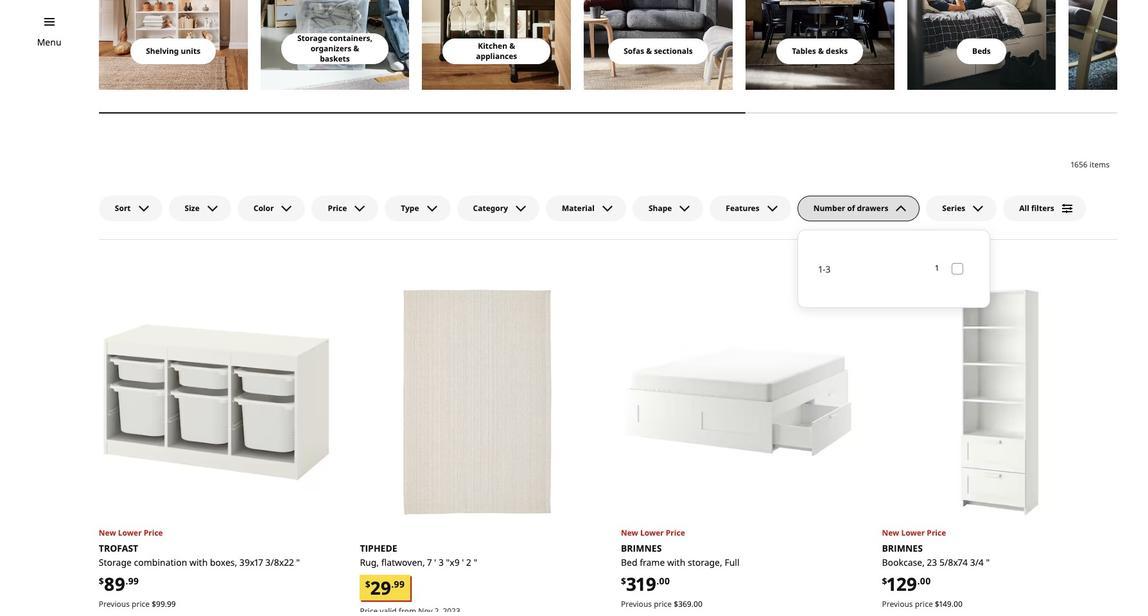 Task type: locate. For each thing, give the bounding box(es) containing it.
brimnes inside new lower price brimnes bed frame with storage, full $ 319 . 00
[[621, 543, 662, 555]]

menu
[[37, 36, 61, 48]]

storage containers, organizers & baskets
[[297, 33, 372, 64]]

series button
[[926, 196, 997, 221]]

0 horizontal spatial brimnes
[[621, 543, 662, 555]]

1 horizontal spatial '
[[462, 557, 464, 569]]

full
[[725, 557, 740, 569]]

' right 7
[[434, 557, 436, 569]]

1656 items
[[1071, 159, 1110, 170]]

1 price from the left
[[132, 599, 150, 610]]

lower
[[118, 528, 142, 539], [640, 528, 664, 539], [901, 528, 925, 539]]

lower for 89
[[118, 528, 142, 539]]

0 vertical spatial 3
[[826, 263, 831, 275]]

features button
[[710, 196, 791, 221]]

3
[[826, 263, 831, 275], [439, 557, 444, 569]]

3 previous from the left
[[882, 599, 913, 610]]

3 right 7
[[439, 557, 444, 569]]

. down the flatwoven,
[[391, 579, 394, 591]]

lower inside new lower price brimnes bed frame with storage, full $ 319 . 00
[[640, 528, 664, 539]]

2 brimnes from the left
[[882, 543, 923, 555]]

appliances
[[476, 51, 517, 62]]

new lower price brimnes bookcase, 23 5/8x74 3/4 " $ 129 . 00
[[882, 528, 990, 597]]

tiphede rug, flatwoven, 7 ' 3 "x9 ' 2 "
[[360, 543, 477, 569]]

2 lower from the left
[[640, 528, 664, 539]]

shelving units
[[146, 46, 200, 56]]

with right frame
[[667, 557, 685, 569]]

brimnes
[[621, 543, 662, 555], [882, 543, 923, 555]]

$ down bookcase,
[[882, 575, 887, 588]]

3 new from the left
[[882, 528, 899, 539]]

lower up trofast
[[118, 528, 142, 539]]

. down frame
[[657, 575, 659, 587]]

price inside new lower price brimnes bed frame with storage, full $ 319 . 00
[[666, 528, 685, 539]]

1 " from the left
[[296, 557, 300, 569]]

" right 3/8x22
[[296, 557, 300, 569]]

new for 319
[[621, 528, 638, 539]]

0 horizontal spatial storage
[[99, 557, 132, 569]]

$ down bed
[[621, 575, 626, 587]]

price
[[328, 203, 347, 214], [144, 528, 163, 539], [666, 528, 685, 539], [927, 528, 946, 539]]

tables
[[792, 46, 816, 56]]

1 horizontal spatial previous
[[621, 599, 652, 610]]

all filters button
[[1003, 196, 1086, 221]]

149
[[939, 599, 952, 610]]

price down combination
[[132, 599, 150, 610]]

kitchen & appliances button
[[443, 38, 550, 64]]

price inside new lower price trofast storage combination with boxes, 39x17 3/8x22 " $ 89 . 99
[[144, 528, 163, 539]]

2 horizontal spatial lower
[[901, 528, 925, 539]]

shelving units button
[[131, 38, 216, 64]]

scrollbar
[[99, 105, 1117, 121]]

shelving units list item
[[99, 0, 248, 90]]

lower up bookcase,
[[901, 528, 925, 539]]

2 previous from the left
[[621, 599, 652, 610]]

beds button
[[957, 38, 1006, 64]]

combination
[[134, 557, 187, 569]]

type
[[401, 203, 419, 214]]

previous price $ 369 . 00
[[621, 599, 703, 610]]

3 " from the left
[[986, 557, 990, 569]]

lower inside new lower price trofast storage combination with boxes, 39x17 3/8x22 " $ 89 . 99
[[118, 528, 142, 539]]

00
[[659, 575, 670, 587], [920, 575, 931, 588], [694, 599, 703, 610], [954, 599, 963, 610]]

color
[[254, 203, 274, 214]]

' left 2
[[462, 557, 464, 569]]

a person relaxing on a bed with storage and writing in a book image
[[907, 0, 1056, 90]]

1 horizontal spatial new
[[621, 528, 638, 539]]

kitchen & appliances list item
[[422, 0, 571, 90]]

. inside new lower price brimnes bookcase, 23 5/8x74 3/4 " $ 129 . 00
[[917, 575, 920, 588]]

organizers
[[311, 43, 351, 54]]

kitchen
[[478, 40, 507, 51]]

previous
[[99, 599, 130, 610], [621, 599, 652, 610], [882, 599, 913, 610]]

" inside new lower price trofast storage combination with boxes, 39x17 3/8x22 " $ 89 . 99
[[296, 557, 300, 569]]

drawers
[[857, 203, 888, 214]]

. inside new lower price trofast storage combination with boxes, 39x17 3/8x22 " $ 89 . 99
[[126, 575, 128, 587]]

$ down rug,
[[365, 579, 370, 591]]

" right 3/4
[[986, 557, 990, 569]]

1-
[[819, 263, 826, 275]]

3/8x22
[[265, 557, 294, 569]]

trofast
[[99, 543, 138, 555]]

with inside new lower price trofast storage combination with boxes, 39x17 3/8x22 " $ 89 . 99
[[189, 557, 208, 569]]

number of drawers
[[813, 203, 888, 214]]

29
[[370, 576, 391, 600]]

2 horizontal spatial price
[[915, 599, 933, 610]]

color button
[[237, 196, 305, 221]]

price inside new lower price brimnes bookcase, 23 5/8x74 3/4 " $ 129 . 00
[[927, 528, 946, 539]]

boxes,
[[210, 557, 237, 569]]

0 horizontal spatial '
[[434, 557, 436, 569]]

features
[[726, 203, 759, 214]]

price
[[132, 599, 150, 610], [654, 599, 672, 610], [915, 599, 933, 610]]

new
[[99, 528, 116, 539], [621, 528, 638, 539], [882, 528, 899, 539]]

new for 89
[[99, 528, 116, 539]]

$ inside new lower price brimnes bed frame with storage, full $ 319 . 00
[[621, 575, 626, 587]]

2 " from the left
[[474, 557, 477, 569]]

sofas & sectionals
[[624, 46, 693, 56]]

3 price from the left
[[915, 599, 933, 610]]

new up bookcase,
[[882, 528, 899, 539]]

99 inside new lower price trofast storage combination with boxes, 39x17 3/8x22 " $ 89 . 99
[[128, 575, 139, 587]]

"x9
[[446, 557, 460, 569]]

0 horizontal spatial lower
[[118, 528, 142, 539]]

new lower price trofast storage combination with boxes, 39x17 3/8x22 " $ 89 . 99
[[99, 528, 300, 597]]

" right 2
[[474, 557, 477, 569]]

with
[[189, 557, 208, 569], [667, 557, 685, 569]]

new up bed
[[621, 528, 638, 539]]

1 new from the left
[[99, 528, 116, 539]]

1 horizontal spatial storage
[[297, 33, 327, 44]]

with left boxes, at the left
[[189, 557, 208, 569]]

2 ' from the left
[[462, 557, 464, 569]]

list item
[[1069, 0, 1143, 90]]

brimnes for 129
[[882, 543, 923, 555]]

brimnes for 319
[[621, 543, 662, 555]]

99 inside $ 29 . 99
[[394, 579, 405, 591]]

new inside new lower price brimnes bed frame with storage, full $ 319 . 00
[[621, 528, 638, 539]]

shape
[[649, 203, 672, 214]]

$ down trofast
[[99, 575, 104, 587]]

0 horizontal spatial price
[[132, 599, 150, 610]]

category
[[473, 203, 508, 214]]

2 price from the left
[[654, 599, 672, 610]]

shelving
[[146, 46, 179, 56]]

.
[[126, 575, 128, 587], [657, 575, 659, 587], [917, 575, 920, 588], [391, 579, 394, 591], [165, 599, 167, 610], [691, 599, 694, 610], [952, 599, 954, 610]]

with inside new lower price brimnes bed frame with storage, full $ 319 . 00
[[667, 557, 685, 569]]

1-3
[[819, 263, 831, 275]]

1 horizontal spatial lower
[[640, 528, 664, 539]]

. up previous price $ 99 . 99
[[126, 575, 128, 587]]

sort button
[[99, 196, 162, 221]]

1 lower from the left
[[118, 528, 142, 539]]

1 vertical spatial storage
[[99, 557, 132, 569]]

1 horizontal spatial with
[[667, 557, 685, 569]]

storage containers, organizers & baskets button
[[281, 33, 389, 64]]

category button
[[457, 196, 539, 221]]

$
[[99, 575, 104, 587], [621, 575, 626, 587], [882, 575, 887, 588], [365, 579, 370, 591], [152, 599, 156, 610], [674, 599, 678, 610], [935, 599, 939, 610]]

'
[[434, 557, 436, 569], [462, 557, 464, 569]]

lower up frame
[[640, 528, 664, 539]]

previous down 89
[[99, 599, 130, 610]]

lower for 319
[[640, 528, 664, 539]]

& inside the kitchen & appliances
[[509, 40, 515, 51]]

brimnes up frame
[[621, 543, 662, 555]]

$ down new lower price brimnes bed frame with storage, full $ 319 . 00
[[674, 599, 678, 610]]

5/8x74
[[939, 557, 968, 569]]

0 horizontal spatial new
[[99, 528, 116, 539]]

new inside new lower price brimnes bookcase, 23 5/8x74 3/4 " $ 129 . 00
[[882, 528, 899, 539]]

new inside new lower price trofast storage combination with boxes, 39x17 3/8x22 " $ 89 . 99
[[99, 528, 116, 539]]

beds
[[972, 46, 991, 56]]

lower inside new lower price brimnes bookcase, 23 5/8x74 3/4 " $ 129 . 00
[[901, 528, 925, 539]]

1 previous from the left
[[99, 599, 130, 610]]

2 new from the left
[[621, 528, 638, 539]]

2 with from the left
[[667, 557, 685, 569]]

319
[[626, 572, 657, 597]]

desks
[[826, 46, 848, 56]]

brimnes up bookcase,
[[882, 543, 923, 555]]

3 inside tiphede rug, flatwoven, 7 ' 3 "x9 ' 2 "
[[439, 557, 444, 569]]

price inside popup button
[[328, 203, 347, 214]]

2 horizontal spatial new
[[882, 528, 899, 539]]

1 horizontal spatial brimnes
[[882, 543, 923, 555]]

1 horizontal spatial price
[[654, 599, 672, 610]]

previous down 319
[[621, 599, 652, 610]]

price left 149
[[915, 599, 933, 610]]

& inside storage containers, organizers & baskets
[[353, 43, 359, 54]]

sofas & sectionals button
[[608, 38, 708, 64]]

1 horizontal spatial "
[[474, 557, 477, 569]]

previous price $ 149 . 00
[[882, 599, 963, 610]]

39x17
[[239, 557, 263, 569]]

price left 369
[[654, 599, 672, 610]]

00 down the 23
[[920, 575, 931, 588]]

00 right 149
[[954, 599, 963, 610]]

3/4
[[970, 557, 984, 569]]

. up previous price $ 149 . 00
[[917, 575, 920, 588]]

00 down frame
[[659, 575, 670, 587]]

89
[[104, 572, 126, 597]]

storage inside storage containers, organizers & baskets
[[297, 33, 327, 44]]

& inside button
[[646, 46, 652, 56]]

&
[[509, 40, 515, 51], [353, 43, 359, 54], [646, 46, 652, 56], [818, 46, 824, 56]]

0 horizontal spatial previous
[[99, 599, 130, 610]]

2 horizontal spatial "
[[986, 557, 990, 569]]

tables & desks list item
[[745, 0, 894, 90]]

0 vertical spatial storage
[[297, 33, 327, 44]]

$ inside new lower price trofast storage combination with boxes, 39x17 3/8x22 " $ 89 . 99
[[99, 575, 104, 587]]

" inside tiphede rug, flatwoven, 7 ' 3 "x9 ' 2 "
[[474, 557, 477, 569]]

1 horizontal spatial 3
[[826, 263, 831, 275]]

brimnes inside new lower price brimnes bookcase, 23 5/8x74 3/4 " $ 129 . 00
[[882, 543, 923, 555]]

1 brimnes from the left
[[621, 543, 662, 555]]

new up trofast
[[99, 528, 116, 539]]

99
[[128, 575, 139, 587], [394, 579, 405, 591], [156, 599, 165, 610], [167, 599, 176, 610]]

1 vertical spatial 3
[[439, 557, 444, 569]]

23
[[927, 557, 937, 569]]

3 down number
[[826, 263, 831, 275]]

price for 129
[[915, 599, 933, 610]]

3 lower from the left
[[901, 528, 925, 539]]

units
[[181, 46, 200, 56]]

" inside new lower price brimnes bookcase, 23 5/8x74 3/4 " $ 129 . 00
[[986, 557, 990, 569]]

baskets
[[320, 53, 350, 64]]

previous down 129
[[882, 599, 913, 610]]

$ down the 23
[[935, 599, 939, 610]]

0 horizontal spatial 3
[[439, 557, 444, 569]]

rug,
[[360, 557, 379, 569]]

7
[[427, 557, 432, 569]]

0 horizontal spatial "
[[296, 557, 300, 569]]

1 with from the left
[[189, 557, 208, 569]]

price button
[[312, 196, 378, 221]]

00 inside new lower price brimnes bookcase, 23 5/8x74 3/4 " $ 129 . 00
[[920, 575, 931, 588]]

. down 5/8x74
[[952, 599, 954, 610]]

0 horizontal spatial with
[[189, 557, 208, 569]]

2 horizontal spatial previous
[[882, 599, 913, 610]]



Task type: describe. For each thing, give the bounding box(es) containing it.
beds list item
[[907, 0, 1056, 90]]

containers,
[[329, 33, 372, 44]]

sort
[[115, 203, 131, 214]]

previous for 89
[[99, 599, 130, 610]]

material button
[[546, 196, 626, 221]]

price for 319
[[666, 528, 685, 539]]

number
[[813, 203, 845, 214]]

a decorated dining table with six black chairs surrounding it and two bookcases in the background image
[[745, 0, 894, 90]]

bookcase,
[[882, 557, 925, 569]]

two white billy bookcases with different sizes of vases and books in it image
[[99, 0, 248, 90]]

menu button
[[37, 35, 61, 49]]

with for 89
[[189, 557, 208, 569]]

00 right 369
[[694, 599, 703, 610]]

$ inside new lower price brimnes bookcase, 23 5/8x74 3/4 " $ 129 . 00
[[882, 575, 887, 588]]

00 inside new lower price brimnes bed frame with storage, full $ 319 . 00
[[659, 575, 670, 587]]

new for 129
[[882, 528, 899, 539]]

2
[[466, 557, 471, 569]]

tiphede
[[360, 543, 397, 555]]

items
[[1090, 159, 1110, 170]]

& for sofas & sectionals
[[646, 46, 652, 56]]

129
[[887, 572, 917, 597]]

storage inside new lower price trofast storage combination with boxes, 39x17 3/8x22 " $ 89 . 99
[[99, 557, 132, 569]]

& for kitchen & appliances
[[509, 40, 515, 51]]

material
[[562, 203, 595, 214]]

. down combination
[[165, 599, 167, 610]]

price for 319
[[654, 599, 672, 610]]

shape button
[[633, 196, 703, 221]]

1
[[935, 263, 939, 274]]

type button
[[385, 196, 451, 221]]

a gray sofa against a light gray wall and a birch coffee table in front of it image
[[584, 0, 733, 90]]

flatwoven,
[[381, 557, 425, 569]]

sofas & sectionals list item
[[584, 0, 733, 90]]

. inside new lower price brimnes bed frame with storage, full $ 319 . 00
[[657, 575, 659, 587]]

sofas
[[624, 46, 644, 56]]

. inside $ 29 . 99
[[391, 579, 394, 591]]

previous for 319
[[621, 599, 652, 610]]

new lower price brimnes bed frame with storage, full $ 319 . 00
[[621, 528, 740, 597]]

price for 89
[[132, 599, 150, 610]]

all
[[1019, 203, 1029, 214]]

previous for 129
[[882, 599, 913, 610]]

four transparent storage boxes stacked on each other with various household items packed in them image
[[260, 0, 409, 90]]

lower for 129
[[901, 528, 925, 539]]

a poang gray chair next to a side table with a coffee and glasses on it image
[[1069, 0, 1143, 90]]

number of drawers button
[[797, 196, 920, 221]]

with for 00
[[667, 557, 685, 569]]

. down 'storage,'
[[691, 599, 694, 610]]

1656
[[1071, 159, 1088, 170]]

frame
[[640, 557, 665, 569]]

size button
[[169, 196, 231, 221]]

previous price $ 99 . 99
[[99, 599, 176, 610]]

1 products element
[[935, 263, 939, 275]]

bed
[[621, 557, 637, 569]]

of
[[847, 203, 855, 214]]

two black carts next to each other with kitchen items and spices organized on them image
[[422, 0, 571, 90]]

1 ' from the left
[[434, 557, 436, 569]]

369
[[678, 599, 691, 610]]

tables & desks button
[[777, 38, 863, 64]]

all filters
[[1019, 203, 1054, 214]]

storage containers, organizers & baskets list item
[[260, 0, 409, 90]]

$ down combination
[[152, 599, 156, 610]]

price for "
[[144, 528, 163, 539]]

size
[[185, 203, 200, 214]]

$ inside $ 29 . 99
[[365, 579, 370, 591]]

filters
[[1031, 203, 1054, 214]]

tables & desks
[[792, 46, 848, 56]]

price for 129
[[927, 528, 946, 539]]

$ 29 . 99
[[365, 576, 405, 600]]

storage,
[[688, 557, 722, 569]]

kitchen & appliances
[[476, 40, 517, 62]]

series
[[942, 203, 965, 214]]

& for tables & desks
[[818, 46, 824, 56]]

sectionals
[[654, 46, 693, 56]]



Task type: vqa. For each thing, say whether or not it's contained in the screenshot.
9
no



